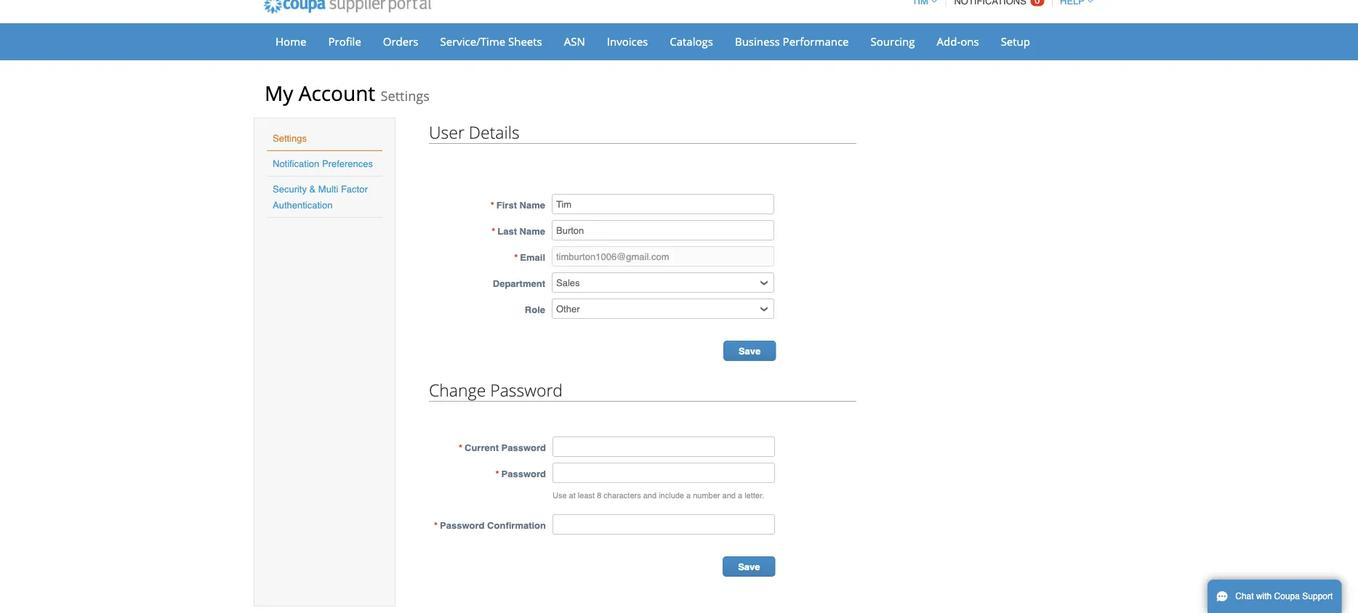 Task type: locate. For each thing, give the bounding box(es) containing it.
characters
[[604, 492, 641, 501]]

orders link
[[374, 31, 428, 52]]

asn link
[[555, 31, 595, 52]]

a right include
[[687, 492, 691, 501]]

change
[[429, 379, 486, 402]]

profile
[[328, 34, 361, 49]]

notification
[[273, 158, 320, 169]]

1 horizontal spatial settings
[[381, 87, 430, 105]]

settings
[[381, 87, 430, 105], [273, 133, 307, 144]]

invoices
[[607, 34, 648, 49]]

a left letter.
[[738, 492, 743, 501]]

support
[[1303, 592, 1334, 602]]

sourcing
[[871, 34, 916, 49]]

0 vertical spatial save button
[[724, 341, 776, 362]]

* last name
[[492, 226, 546, 237]]

business performance link
[[726, 31, 859, 52]]

home link
[[266, 31, 316, 52]]

0 vertical spatial save
[[739, 346, 761, 357]]

confirmation
[[487, 521, 546, 531]]

save
[[739, 346, 761, 357], [738, 562, 761, 573]]

2 save button from the top
[[723, 557, 776, 578]]

my
[[265, 79, 293, 107]]

settings link
[[273, 133, 307, 144]]

* first name
[[491, 200, 546, 211]]

name for * last name
[[520, 226, 546, 237]]

1 horizontal spatial a
[[738, 492, 743, 501]]

service/time
[[440, 34, 506, 49]]

0 horizontal spatial and
[[644, 492, 657, 501]]

and
[[644, 492, 657, 501], [723, 492, 736, 501]]

coupa
[[1275, 592, 1301, 602]]

0 horizontal spatial a
[[687, 492, 691, 501]]

invoices link
[[598, 31, 658, 52]]

1 vertical spatial name
[[520, 226, 546, 237]]

business performance
[[735, 34, 849, 49]]

notification preferences
[[273, 158, 373, 169]]

password
[[490, 379, 563, 402], [502, 443, 546, 454], [502, 469, 546, 480], [440, 521, 485, 531]]

None text field
[[552, 247, 775, 267]]

password up * current password
[[490, 379, 563, 402]]

save button
[[724, 341, 776, 362], [723, 557, 776, 578]]

0 horizontal spatial settings
[[273, 133, 307, 144]]

None password field
[[553, 437, 776, 458], [553, 463, 776, 484], [553, 515, 776, 535], [553, 437, 776, 458], [553, 463, 776, 484], [553, 515, 776, 535]]

business
[[735, 34, 780, 49]]

and left include
[[644, 492, 657, 501]]

*
[[491, 200, 495, 211], [492, 226, 496, 237], [515, 252, 518, 263], [459, 443, 463, 454], [496, 469, 499, 480], [434, 521, 438, 531]]

letter.
[[745, 492, 765, 501]]

1 vertical spatial settings
[[273, 133, 307, 144]]

ons
[[961, 34, 980, 49]]

and right number
[[723, 492, 736, 501]]

password down * current password
[[502, 469, 546, 480]]

catalogs link
[[661, 31, 723, 52]]

setup link
[[992, 31, 1040, 52]]

preferences
[[322, 158, 373, 169]]

factor
[[341, 184, 368, 195]]

0 vertical spatial name
[[520, 200, 546, 211]]

use
[[553, 492, 567, 501]]

user
[[429, 121, 465, 143]]

1 name from the top
[[520, 200, 546, 211]]

settings down orders link
[[381, 87, 430, 105]]

profile link
[[319, 31, 371, 52]]

settings up notification
[[273, 133, 307, 144]]

security & multi factor authentication
[[273, 184, 368, 211]]

* email
[[515, 252, 546, 263]]

setup
[[1001, 34, 1031, 49]]

last
[[498, 226, 517, 237]]

2 save from the top
[[738, 562, 761, 573]]

navigation
[[906, 0, 1094, 15]]

* for * email
[[515, 252, 518, 263]]

a
[[687, 492, 691, 501], [738, 492, 743, 501]]

None text field
[[552, 194, 775, 215], [552, 220, 775, 241], [552, 194, 775, 215], [552, 220, 775, 241]]

account
[[299, 79, 376, 107]]

1 vertical spatial save button
[[723, 557, 776, 578]]

1 vertical spatial save
[[738, 562, 761, 573]]

name right last
[[520, 226, 546, 237]]

add-ons
[[937, 34, 980, 49]]

1 horizontal spatial and
[[723, 492, 736, 501]]

least
[[578, 492, 595, 501]]

2 and from the left
[[723, 492, 736, 501]]

home
[[276, 34, 307, 49]]

password for * password confirmation
[[440, 521, 485, 531]]

name
[[520, 200, 546, 211], [520, 226, 546, 237]]

name right "first"
[[520, 200, 546, 211]]

settings inside 'my account settings'
[[381, 87, 430, 105]]

2 name from the top
[[520, 226, 546, 237]]

0 vertical spatial settings
[[381, 87, 430, 105]]

password for * password
[[502, 469, 546, 480]]

1 a from the left
[[687, 492, 691, 501]]

1 and from the left
[[644, 492, 657, 501]]

use at least 8 characters and include a number and a letter.
[[553, 492, 765, 501]]

catalogs
[[670, 34, 714, 49]]

password left confirmation
[[440, 521, 485, 531]]

password up * password
[[502, 443, 546, 454]]



Task type: vqa. For each thing, say whether or not it's contained in the screenshot.
Carbon on the left of the page
no



Task type: describe. For each thing, give the bounding box(es) containing it.
service/time sheets
[[440, 34, 543, 49]]

change password
[[429, 379, 563, 402]]

asn
[[564, 34, 585, 49]]

service/time sheets link
[[431, 31, 552, 52]]

* for * password confirmation
[[434, 521, 438, 531]]

current
[[465, 443, 499, 454]]

performance
[[783, 34, 849, 49]]

chat with coupa support
[[1236, 592, 1334, 602]]

email
[[520, 252, 546, 263]]

add-
[[937, 34, 961, 49]]

chat with coupa support button
[[1208, 581, 1342, 614]]

password for change password
[[490, 379, 563, 402]]

coupa supplier portal image
[[254, 0, 441, 23]]

notification preferences link
[[273, 158, 373, 169]]

* for * current password
[[459, 443, 463, 454]]

my account settings
[[265, 79, 430, 107]]

authentication
[[273, 200, 333, 211]]

2 a from the left
[[738, 492, 743, 501]]

include
[[659, 492, 685, 501]]

security & multi factor authentication link
[[273, 184, 368, 211]]

* current password
[[459, 443, 546, 454]]

role
[[525, 304, 546, 315]]

&
[[310, 184, 316, 195]]

number
[[693, 492, 721, 501]]

multi
[[319, 184, 339, 195]]

orders
[[383, 34, 419, 49]]

add-ons link
[[928, 31, 989, 52]]

* for * password
[[496, 469, 499, 480]]

1 save from the top
[[739, 346, 761, 357]]

* password
[[496, 469, 546, 480]]

name for * first name
[[520, 200, 546, 211]]

sheets
[[509, 34, 543, 49]]

* password confirmation
[[434, 521, 546, 531]]

8
[[597, 492, 602, 501]]

sourcing link
[[862, 31, 925, 52]]

user details
[[429, 121, 520, 143]]

with
[[1257, 592, 1273, 602]]

security
[[273, 184, 307, 195]]

1 save button from the top
[[724, 341, 776, 362]]

chat
[[1236, 592, 1255, 602]]

details
[[469, 121, 520, 143]]

at
[[569, 492, 576, 501]]

* for * last name
[[492, 226, 496, 237]]

* for * first name
[[491, 200, 495, 211]]

department
[[493, 278, 546, 289]]

first
[[497, 200, 517, 211]]



